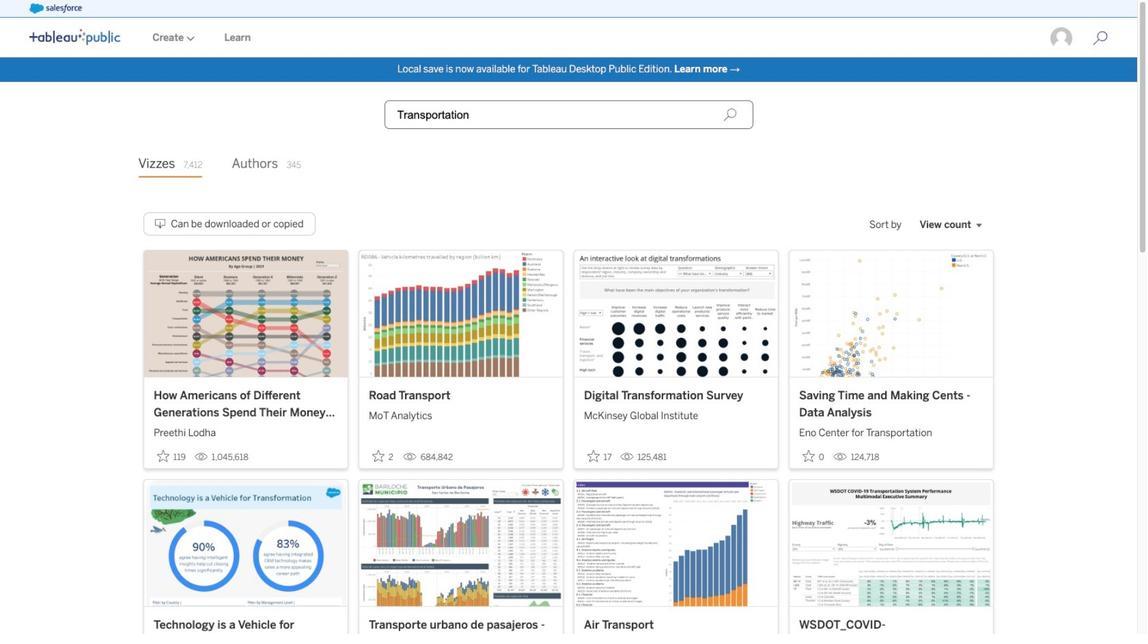 Task type: describe. For each thing, give the bounding box(es) containing it.
2 add favorite button from the left
[[369, 447, 399, 467]]

4 add favorite button from the left
[[800, 447, 829, 467]]

2 add favorite image from the left
[[373, 450, 385, 463]]

create image
[[184, 36, 195, 41]]



Task type: vqa. For each thing, say whether or not it's contained in the screenshot.
Details
no



Task type: locate. For each thing, give the bounding box(es) containing it.
go to search image
[[1079, 31, 1123, 46]]

Search input field
[[384, 100, 754, 129]]

2 horizontal spatial add favorite image
[[588, 450, 600, 463]]

workbook thumbnail image
[[144, 251, 348, 377], [359, 251, 563, 377], [575, 251, 779, 377], [790, 251, 994, 377], [144, 480, 348, 607], [359, 480, 563, 607], [575, 480, 779, 607], [790, 480, 994, 607]]

1 horizontal spatial add favorite image
[[373, 450, 385, 463]]

1 add favorite image from the left
[[158, 450, 170, 463]]

salesforce logo image
[[30, 4, 82, 14]]

search image
[[724, 108, 738, 122]]

add favorite image
[[158, 450, 170, 463], [373, 450, 385, 463], [588, 450, 600, 463]]

Add Favorite button
[[154, 447, 190, 467], [369, 447, 399, 467], [584, 447, 616, 467], [800, 447, 829, 467]]

1 add favorite button from the left
[[154, 447, 190, 467]]

0 horizontal spatial add favorite image
[[158, 450, 170, 463]]

3 add favorite image from the left
[[588, 450, 600, 463]]

tara.schultz image
[[1051, 26, 1074, 50]]

logo image
[[30, 29, 121, 45]]

3 add favorite button from the left
[[584, 447, 616, 467]]

add favorite image
[[803, 450, 816, 463]]



